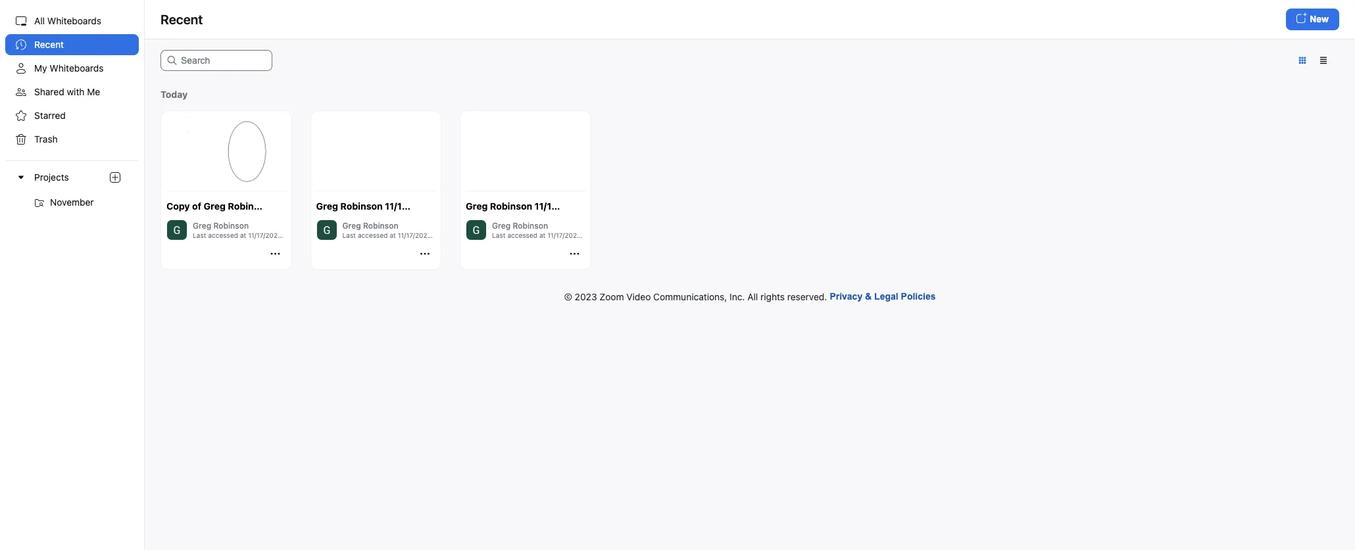 Task type: describe. For each thing, give the bounding box(es) containing it.
11/17/2023, for greg robinson last accessed at 11/17/2023, 11:33:26 am
[[398, 232, 433, 240]]

more options for greg robinson 11/17/2023, 11:33:24 am image
[[414, 248, 436, 260]]

policies
[[901, 291, 936, 302]]

menu bar containing all whiteboards
[[0, 0, 145, 551]]

shared with me menu item
[[5, 82, 139, 103]]

greg robinson 11/17/2023, 11:03:46 am
[[466, 200, 646, 212]]

rights
[[761, 291, 785, 302]]

© 2023 zoom video communications, inc. all rights reserved. privacy & legal policies
[[564, 291, 936, 302]]

11/17/2023, for greg robinson last accessed at 11/17/2023, 11:35:04 am
[[248, 232, 284, 240]]

2023
[[575, 291, 597, 302]]

greg for greg robinson last accessed at 11/17/2023, 11:33:26 am
[[342, 221, 361, 231]]

last inside greg robinson last accessed at 11/17/2023, 11:35:04 am
[[193, 232, 206, 240]]

11:03:48
[[585, 232, 612, 240]]

last for greg robinson 11/17/2023, 11:03:46 am
[[492, 232, 506, 240]]

new button
[[1286, 9, 1339, 30]]

am right 11:33:24
[[481, 200, 496, 212]]

today
[[161, 89, 188, 100]]

greg robinson 11/17/2023, 11:03:46 am, modified at nov 17, 2023, link element
[[460, 111, 646, 270]]

whiteboards for all whiteboards
[[47, 15, 101, 26]]

owner: greg robinson image for greg robinson 11/17/2023, 11:33:24 am
[[316, 220, 337, 241]]

video
[[627, 291, 651, 302]]

shared with me
[[34, 86, 100, 97]]

am right 11:03:46
[[631, 200, 646, 212]]

robinson for greg robinson last accessed at 11/17/2023, 11:33:26 am
[[363, 221, 398, 231]]

menu item containing projects
[[0, 161, 144, 213]]

robinson for greg robinson last accessed at 11/17/2023, 11:35:04 am
[[213, 221, 249, 231]]

0 vertical spatial recent
[[161, 12, 203, 27]]

grid mode, selected image
[[1292, 55, 1313, 66]]

greg robinson 11/17/2023, 11:33:24 am, modified at nov 17, 2023, link element
[[310, 111, 496, 270]]

©
[[564, 291, 572, 302]]

privacy
[[830, 291, 863, 302]]

list mode, not selected image
[[1313, 55, 1334, 66]]

thumbnail of copy of greg robinson 11/17/2023, 11:33:24 am image
[[166, 116, 286, 184]]

owner: greg robinson image
[[166, 220, 187, 241]]

greg robinson 11/17/2023, 11:33:24 am
[[316, 200, 496, 212]]

accessed for greg robinson 11/17/2023, 11:03:46 am
[[507, 232, 537, 240]]

november
[[50, 197, 94, 208]]

at for greg robinson 11/17/2023, 11:33:24 am
[[390, 232, 396, 240]]

11/17/2023, up greg robinson last accessed at 11/17/2023, 11:33:26 am
[[385, 200, 437, 212]]

november menu item
[[5, 192, 139, 213]]

me
[[87, 86, 100, 97]]

1 horizontal spatial all
[[747, 291, 758, 302]]

november image
[[34, 198, 45, 209]]

my
[[34, 62, 47, 74]]

communications,
[[653, 291, 727, 302]]

trash
[[34, 134, 58, 145]]

greg robinson last accessed at 11/17/2023, 11:03:48 am
[[492, 221, 625, 240]]

shared
[[34, 86, 64, 97]]



Task type: vqa. For each thing, say whether or not it's contained in the screenshot.
the Shared with Me in 'Shared with Me' application
no



Task type: locate. For each thing, give the bounding box(es) containing it.
1 last from the left
[[193, 232, 206, 240]]

recent up my
[[34, 39, 64, 50]]

last inside greg robinson last accessed at 11/17/2023, 11:33:26 am
[[342, 232, 356, 240]]

11/17/2023, up greg robinson last accessed at 11/17/2023, 11:03:48 am
[[535, 200, 586, 212]]

menu item
[[0, 161, 144, 213]]

greg for greg robinson 11/17/2023, 11:03:46 am
[[466, 200, 488, 212]]

whiteboards inside my whiteboards menu item
[[50, 62, 104, 74]]

11:35:04
[[286, 232, 313, 240]]

owner: greg robinson image for greg robinson 11/17/2023, 11:03:46 am
[[466, 220, 487, 241]]

starred
[[34, 110, 66, 121]]

am
[[481, 200, 496, 212], [631, 200, 646, 212], [315, 232, 325, 240], [464, 232, 475, 240], [614, 232, 625, 240]]

2 horizontal spatial at
[[539, 232, 546, 240]]

legal
[[874, 291, 898, 302]]

all right inc.
[[747, 291, 758, 302]]

3 last from the left
[[492, 232, 506, 240]]

2 accessed from the left
[[358, 232, 388, 240]]

recent inside recent menu item
[[34, 39, 64, 50]]

robinson right owner: greg robinson icon
[[213, 221, 249, 231]]

am for greg robinson last accessed at 11/17/2023, 11:33:26 am
[[464, 232, 475, 240]]

robinson down greg robinson 11/17/2023, 11:33:24 am
[[363, 221, 398, 231]]

am for greg robinson last accessed at 11/17/2023, 11:03:48 am
[[614, 232, 625, 240]]

at inside greg robinson last accessed at 11/17/2023, 11:35:04 am
[[240, 232, 246, 240]]

whiteboards for my whiteboards
[[50, 62, 104, 74]]

robinson for greg robinson 11/17/2023, 11:33:24 am
[[340, 200, 383, 212]]

last right owner: greg robinson icon
[[193, 232, 206, 240]]

11/17/2023, inside greg robinson last accessed at 11/17/2023, 11:35:04 am
[[248, 232, 284, 240]]

2 owner: greg robinson image from the left
[[466, 220, 487, 241]]

0 vertical spatial all
[[34, 15, 45, 26]]

accessed inside greg robinson last accessed at 11/17/2023, 11:03:48 am
[[507, 232, 537, 240]]

at down greg robinson 11/17/2023, 11:03:46 am
[[539, 232, 546, 240]]

greg inside greg robinson last accessed at 11/17/2023, 11:03:48 am
[[492, 221, 511, 231]]

privacy & legal policies button
[[830, 286, 936, 307]]

&
[[865, 291, 872, 302]]

starred menu item
[[5, 105, 139, 126]]

0 horizontal spatial recent
[[34, 39, 64, 50]]

0 vertical spatial whiteboards
[[47, 15, 101, 26]]

greg for greg robinson 11/17/2023, 11:33:24 am
[[316, 200, 338, 212]]

whiteboards inside all whiteboards menu item
[[47, 15, 101, 26]]

my whiteboards
[[34, 62, 104, 74]]

11:03:46
[[589, 200, 629, 212]]

robinson for greg robinson 11/17/2023, 11:03:46 am
[[490, 200, 532, 212]]

whiteboards up with
[[50, 62, 104, 74]]

owner: greg robinson image
[[316, 220, 337, 241], [466, 220, 487, 241]]

2 horizontal spatial accessed
[[507, 232, 537, 240]]

at for greg robinson 11/17/2023, 11:03:46 am
[[539, 232, 546, 240]]

greg for greg robinson last accessed at 11/17/2023, 11:35:04 am
[[193, 221, 211, 231]]

robinson inside greg robinson last accessed at 11/17/2023, 11:33:26 am
[[363, 221, 398, 231]]

11/17/2023, inside greg robinson last accessed at 11/17/2023, 11:33:26 am
[[398, 232, 433, 240]]

last inside greg robinson last accessed at 11/17/2023, 11:03:48 am
[[492, 232, 506, 240]]

robinson right 11:33:24
[[490, 200, 532, 212]]

whiteboards up recent menu item
[[47, 15, 101, 26]]

11/17/2023, up more options for copy of greg robinson 11/17/2023, 11:33:24 am image
[[248, 232, 284, 240]]

projects
[[34, 172, 69, 183]]

1 horizontal spatial accessed
[[358, 232, 388, 240]]

0 horizontal spatial owner: greg robinson image
[[316, 220, 337, 241]]

am right the 11:35:04
[[315, 232, 325, 240]]

3 accessed from the left
[[507, 232, 537, 240]]

am inside greg robinson last accessed at 11/17/2023, 11:35:04 am
[[315, 232, 325, 240]]

Search text field
[[161, 50, 272, 71]]

all inside menu item
[[34, 15, 45, 26]]

at
[[240, 232, 246, 240], [390, 232, 396, 240], [539, 232, 546, 240]]

at inside greg robinson last accessed at 11/17/2023, 11:03:48 am
[[539, 232, 546, 240]]

11/17/2023, inside greg robinson last accessed at 11/17/2023, 11:03:48 am
[[548, 232, 583, 240]]

zoom
[[600, 291, 624, 302]]

owner: greg robinson image inside greg robinson 11/17/2023, 11:03:46 am, modified at nov 17, 2023, link element
[[466, 220, 487, 241]]

0 horizontal spatial all
[[34, 15, 45, 26]]

am inside greg robinson last accessed at 11/17/2023, 11:33:26 am
[[464, 232, 475, 240]]

inc.
[[730, 291, 745, 302]]

trash menu item
[[5, 129, 139, 150]]

0 horizontal spatial last
[[193, 232, 206, 240]]

whiteboards
[[47, 15, 101, 26], [50, 62, 104, 74]]

robinson for greg robinson last accessed at 11/17/2023, 11:03:48 am
[[513, 221, 548, 231]]

accessed right owner: greg robinson icon
[[208, 232, 238, 240]]

robinson up greg robinson last accessed at 11/17/2023, 11:33:26 am
[[340, 200, 383, 212]]

at down greg robinson 11/17/2023, 11:33:24 am
[[390, 232, 396, 240]]

recent up search text box
[[161, 12, 203, 27]]

more options for greg robinson 11/17/2023, 11:03:46 am image
[[564, 248, 585, 260]]

with
[[67, 86, 85, 97]]

0 horizontal spatial accessed
[[208, 232, 238, 240]]

my whiteboards menu item
[[5, 58, 139, 79]]

1 horizontal spatial at
[[390, 232, 396, 240]]

1 at from the left
[[240, 232, 246, 240]]

11/17/2023, up more options for greg robinson 11/17/2023, 11:33:24 am image
[[398, 232, 433, 240]]

greg robinson last accessed at 11/17/2023, 11:35:04 am
[[193, 221, 325, 240]]

recent menu item
[[5, 34, 139, 55]]

owner: greg robinson image right 11:33:26
[[466, 220, 487, 241]]

1 horizontal spatial owner: greg robinson image
[[466, 220, 487, 241]]

2 horizontal spatial last
[[492, 232, 506, 240]]

greg inside greg robinson last accessed at 11/17/2023, 11:35:04 am
[[193, 221, 211, 231]]

2 at from the left
[[390, 232, 396, 240]]

all
[[34, 15, 45, 26], [747, 291, 758, 302]]

last right 11:33:26
[[492, 232, 506, 240]]

all whiteboards menu item
[[5, 11, 139, 32]]

thumbnail of greg robinson 11/17/2023, 11:03:46 am image
[[466, 116, 585, 184]]

all whiteboards
[[34, 15, 101, 26]]

greg inside greg robinson last accessed at 11/17/2023, 11:33:26 am
[[342, 221, 361, 231]]

am right 11:33:26
[[464, 232, 475, 240]]

11/17/2023, up more options for greg robinson 11/17/2023, 11:03:46 am icon
[[548, 232, 583, 240]]

recent
[[161, 12, 203, 27], [34, 39, 64, 50]]

robinson down greg robinson 11/17/2023, 11:03:46 am
[[513, 221, 548, 231]]

am inside greg robinson last accessed at 11/17/2023, 11:03:48 am
[[614, 232, 625, 240]]

1 horizontal spatial recent
[[161, 12, 203, 27]]

at left the 11:35:04
[[240, 232, 246, 240]]

accessed down greg robinson 11/17/2023, 11:33:24 am
[[358, 232, 388, 240]]

11:33:26
[[435, 232, 462, 240]]

0 horizontal spatial at
[[240, 232, 246, 240]]

1 vertical spatial recent
[[34, 39, 64, 50]]

robinson
[[340, 200, 383, 212], [490, 200, 532, 212], [213, 221, 249, 231], [363, 221, 398, 231], [513, 221, 548, 231]]

am for greg robinson last accessed at 11/17/2023, 11:35:04 am
[[315, 232, 325, 240]]

copy of greg robinson 11/17/2023, 11:33:24 am, modified at nov 17, 2023, link element
[[161, 111, 325, 270]]

1 vertical spatial all
[[747, 291, 758, 302]]

more options for copy of greg robinson 11/17/2023, 11:33:24 am image
[[265, 248, 286, 260]]

last for greg robinson 11/17/2023, 11:33:24 am
[[342, 232, 356, 240]]

am right 11:03:48
[[614, 232, 625, 240]]

at inside greg robinson last accessed at 11/17/2023, 11:33:26 am
[[390, 232, 396, 240]]

greg robinson last accessed at 11/17/2023, 11:33:26 am
[[342, 221, 475, 240]]

robinson inside greg robinson last accessed at 11/17/2023, 11:35:04 am
[[213, 221, 249, 231]]

reserved.
[[787, 291, 827, 302]]

11/17/2023, for greg robinson last accessed at 11/17/2023, 11:03:48 am
[[548, 232, 583, 240]]

greg
[[316, 200, 338, 212], [466, 200, 488, 212], [193, 221, 211, 231], [342, 221, 361, 231], [492, 221, 511, 231]]

11/17/2023,
[[385, 200, 437, 212], [535, 200, 586, 212], [248, 232, 284, 240], [398, 232, 433, 240], [548, 232, 583, 240]]

accessed inside greg robinson last accessed at 11/17/2023, 11:35:04 am
[[208, 232, 238, 240]]

filled image
[[16, 39, 26, 50]]

1 accessed from the left
[[208, 232, 238, 240]]

2 last from the left
[[342, 232, 356, 240]]

last right the 11:35:04
[[342, 232, 356, 240]]

last
[[193, 232, 206, 240], [342, 232, 356, 240], [492, 232, 506, 240]]

11:33:24
[[439, 200, 479, 212]]

1 vertical spatial whiteboards
[[50, 62, 104, 74]]

robinson inside greg robinson last accessed at 11/17/2023, 11:03:48 am
[[513, 221, 548, 231]]

3 at from the left
[[539, 232, 546, 240]]

owner: greg robinson image right the 11:35:04
[[316, 220, 337, 241]]

accessed
[[208, 232, 238, 240], [358, 232, 388, 240], [507, 232, 537, 240]]

greg for greg robinson last accessed at 11/17/2023, 11:03:48 am
[[492, 221, 511, 231]]

menu bar
[[0, 0, 145, 551]]

new
[[1310, 14, 1329, 24]]

accessed for greg robinson 11/17/2023, 11:33:24 am
[[358, 232, 388, 240]]

accessed inside greg robinson last accessed at 11/17/2023, 11:33:26 am
[[358, 232, 388, 240]]

all up recent menu item
[[34, 15, 45, 26]]

1 owner: greg robinson image from the left
[[316, 220, 337, 241]]

1 horizontal spatial last
[[342, 232, 356, 240]]

accessed down greg robinson 11/17/2023, 11:03:46 am
[[507, 232, 537, 240]]



